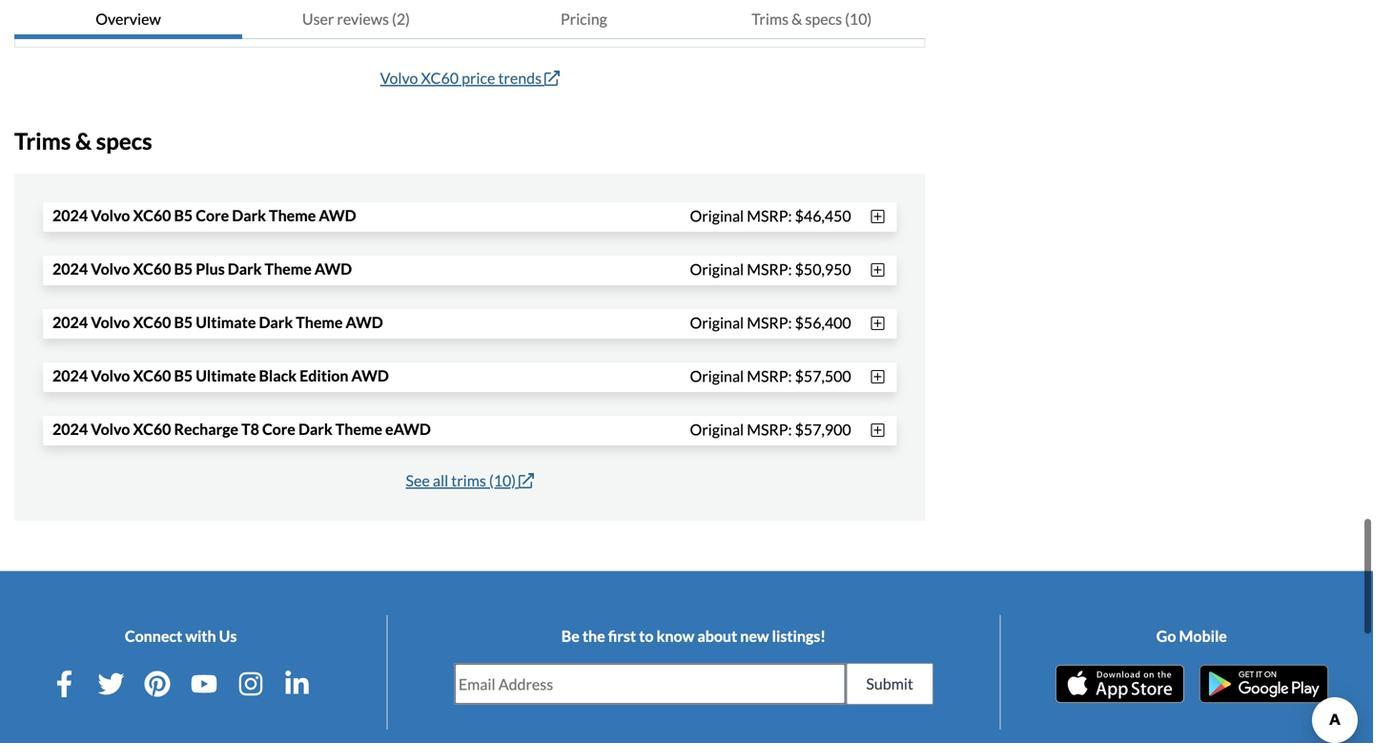 Task type: describe. For each thing, give the bounding box(es) containing it.
original msrp: $57,500
[[690, 367, 852, 385]]

us
[[219, 627, 237, 645]]

to
[[639, 627, 654, 645]]

user reviews (2) tab
[[242, 0, 470, 39]]

$57,900
[[795, 420, 852, 439]]

get it on google play image
[[1200, 665, 1329, 703]]

see all trims (10)
[[406, 471, 516, 490]]

msrp: for $57,900
[[747, 420, 792, 439]]

plus square image for $57,900
[[869, 423, 888, 438]]

dark for ultimate
[[259, 313, 293, 332]]

youtube image
[[191, 671, 218, 697]]

about
[[698, 627, 738, 645]]

dark for plus
[[228, 260, 262, 278]]

ultimate for dark
[[196, 313, 256, 332]]

mobile
[[1180, 627, 1228, 645]]

ultimate for black
[[196, 366, 256, 385]]

original msrp: $56,400
[[690, 313, 852, 332]]

plus square image for $56,400
[[869, 316, 888, 331]]

msrp: for $57,500
[[747, 367, 792, 385]]

2024 volvo xc60 b5 ultimate black edition awd
[[52, 366, 389, 385]]

know
[[657, 627, 695, 645]]

overview
[[96, 10, 161, 28]]

b5 for 2024 volvo xc60 b5 plus dark theme awd
[[174, 260, 193, 278]]

first
[[608, 627, 636, 645]]

b5 for 2024 volvo xc60 b5 ultimate dark theme awd
[[174, 313, 193, 332]]

new
[[741, 627, 770, 645]]

pricing
[[561, 10, 608, 28]]

2024 for 2024 volvo xc60 b5 ultimate black edition awd
[[52, 366, 88, 385]]

twitter image
[[98, 671, 124, 697]]

0 vertical spatial core
[[196, 206, 229, 225]]

awd for 2024 volvo xc60 b5 ultimate dark theme awd
[[346, 313, 383, 332]]

theme for ultimate
[[296, 313, 343, 332]]

$56,400
[[795, 313, 852, 332]]

plus square image for $46,450
[[869, 209, 888, 224]]

trims for trims & specs (10)
[[752, 10, 789, 28]]

xc60 left price
[[421, 69, 459, 87]]

2024 for 2024 volvo xc60 recharge t8 core dark theme eawd
[[52, 420, 88, 438]]

volvo for 2024 volvo xc60 b5 ultimate dark theme awd
[[91, 313, 130, 332]]

volvo for 2024 volvo xc60 recharge t8 core dark theme eawd
[[91, 420, 130, 438]]

2024 for 2024 volvo xc60 b5 core dark theme awd
[[52, 206, 88, 225]]

connect with us
[[125, 627, 237, 645]]

instagram image
[[237, 671, 264, 697]]

2024 volvo xc60 b5 plus dark theme awd
[[52, 260, 352, 278]]

user
[[302, 10, 334, 28]]

theme for core
[[269, 206, 316, 225]]

overview tab
[[14, 0, 242, 39]]

msrp: for $46,450
[[747, 206, 792, 225]]

msrp: for $50,950
[[747, 260, 792, 278]]

black
[[259, 366, 297, 385]]

b5 for 2024 volvo xc60 b5 core dark theme awd
[[174, 206, 193, 225]]

original for original msrp: $57,900
[[690, 420, 744, 439]]

volvo for 2024 volvo xc60 b5 plus dark theme awd
[[91, 260, 130, 278]]

theme for plus
[[265, 260, 312, 278]]

pricing tab
[[470, 0, 698, 39]]

be
[[562, 627, 580, 645]]

price
[[462, 69, 495, 87]]

b5 for 2024 volvo xc60 b5 ultimate black edition awd
[[174, 366, 193, 385]]

t8
[[241, 420, 259, 438]]

original for original msrp: $46,450
[[690, 206, 744, 225]]

original msrp: $50,950
[[690, 260, 852, 278]]

xc60 for 2024 volvo xc60 b5 core dark theme awd
[[133, 206, 171, 225]]

download on the app store image
[[1056, 665, 1185, 703]]

pinterest image
[[144, 671, 171, 697]]

$46,450
[[795, 206, 852, 225]]

connect
[[125, 627, 182, 645]]

see all trims (10) link
[[406, 471, 534, 490]]

linkedin image
[[284, 671, 311, 697]]

(10) for trims & specs (10)
[[845, 10, 872, 28]]



Task type: vqa. For each thing, say whether or not it's contained in the screenshot.
help inside the CarGurus works with thousands of dealers across the country to help shoppers find the right car at the right price. In addition to independent and franchise car dealerships, CarGurus also lists vehicles for sale from private sellers. Using our
no



Task type: locate. For each thing, give the bounding box(es) containing it.
1 2024 from the top
[[52, 206, 88, 225]]

original down original msrp: $57,500
[[690, 420, 744, 439]]

(10) for see all trims (10)
[[489, 471, 516, 490]]

trims
[[752, 10, 789, 28], [14, 128, 71, 155]]

$50,950
[[795, 260, 852, 278]]

dark down edition
[[299, 420, 333, 438]]

b5 left plus
[[174, 260, 193, 278]]

5 msrp: from the top
[[747, 420, 792, 439]]

msrp: down original msrp: $46,450 at right top
[[747, 260, 792, 278]]

4 original from the top
[[690, 367, 744, 385]]

1 horizontal spatial (10)
[[845, 10, 872, 28]]

(2)
[[392, 10, 410, 28]]

2024 for 2024 volvo xc60 b5 ultimate dark theme awd
[[52, 313, 88, 332]]

(10) inside tab
[[845, 10, 872, 28]]

be the first to know about new listings!
[[562, 627, 826, 645]]

& inside tab
[[792, 10, 803, 28]]

xc60 for 2024 volvo xc60 b5 ultimate black edition awd
[[133, 366, 171, 385]]

4 msrp: from the top
[[747, 367, 792, 385]]

dark up 2024 volvo xc60 b5 plus dark theme awd
[[232, 206, 266, 225]]

specs
[[806, 10, 842, 28], [96, 128, 152, 155]]

plus square image up plus square image
[[869, 316, 888, 331]]

external link image
[[519, 473, 534, 489]]

awd for 2024 volvo xc60 b5 plus dark theme awd
[[315, 260, 352, 278]]

go mobile
[[1157, 627, 1228, 645]]

core right t8
[[262, 420, 296, 438]]

1 vertical spatial core
[[262, 420, 296, 438]]

1 ultimate from the top
[[196, 313, 256, 332]]

3 plus square image from the top
[[869, 316, 888, 331]]

msrp: down original msrp: $57,500
[[747, 420, 792, 439]]

plus square image
[[869, 209, 888, 224], [869, 262, 888, 278], [869, 316, 888, 331], [869, 423, 888, 438]]

xc60 for 2024 volvo xc60 recharge t8 core dark theme eawd
[[133, 420, 171, 438]]

msrp: up original msrp: $50,950
[[747, 206, 792, 225]]

msrp: up original msrp: $57,500
[[747, 313, 792, 332]]

trims & specs (10) tab
[[698, 0, 926, 39]]

b5
[[174, 206, 193, 225], [174, 260, 193, 278], [174, 313, 193, 332], [174, 366, 193, 385]]

volvo xc60 price trends
[[380, 69, 542, 87]]

trims for trims & specs
[[14, 128, 71, 155]]

msrp: down original msrp: $56,400
[[747, 367, 792, 385]]

0 horizontal spatial (10)
[[489, 471, 516, 490]]

$57,500
[[795, 367, 852, 385]]

original for original msrp: $57,500
[[690, 367, 744, 385]]

plus square image
[[869, 369, 888, 385]]

xc60 for 2024 volvo xc60 b5 ultimate dark theme awd
[[133, 313, 171, 332]]

core
[[196, 206, 229, 225], [262, 420, 296, 438]]

b5 down 2024 volvo xc60 b5 plus dark theme awd
[[174, 313, 193, 332]]

0 vertical spatial specs
[[806, 10, 842, 28]]

listings!
[[772, 627, 826, 645]]

1 horizontal spatial trims
[[752, 10, 789, 28]]

volvo
[[380, 69, 418, 87], [91, 206, 130, 225], [91, 260, 130, 278], [91, 313, 130, 332], [91, 366, 130, 385], [91, 420, 130, 438]]

0 vertical spatial ultimate
[[196, 313, 256, 332]]

1 vertical spatial trims
[[14, 128, 71, 155]]

ultimate up 2024 volvo xc60 b5 ultimate black edition awd at the left of page
[[196, 313, 256, 332]]

1 horizontal spatial core
[[262, 420, 296, 438]]

2 plus square image from the top
[[869, 262, 888, 278]]

1 vertical spatial (10)
[[489, 471, 516, 490]]

0 horizontal spatial core
[[196, 206, 229, 225]]

(10)
[[845, 10, 872, 28], [489, 471, 516, 490]]

submit button
[[847, 663, 934, 705]]

edition
[[300, 366, 349, 385]]

original msrp: $57,900
[[690, 420, 852, 439]]

plus square image for $50,950
[[869, 262, 888, 278]]

core up plus
[[196, 206, 229, 225]]

1 horizontal spatial &
[[792, 10, 803, 28]]

2024 for 2024 volvo xc60 b5 plus dark theme awd
[[52, 260, 88, 278]]

5 original from the top
[[690, 420, 744, 439]]

original for original msrp: $56,400
[[690, 313, 744, 332]]

2 2024 from the top
[[52, 260, 88, 278]]

facebook image
[[51, 671, 78, 697]]

theme
[[269, 206, 316, 225], [265, 260, 312, 278], [296, 313, 343, 332], [336, 420, 382, 438]]

1 plus square image from the top
[[869, 209, 888, 224]]

ultimate
[[196, 313, 256, 332], [196, 366, 256, 385]]

3 b5 from the top
[[174, 313, 193, 332]]

2 original from the top
[[690, 260, 744, 278]]

xc60 left plus
[[133, 260, 171, 278]]

0 vertical spatial (10)
[[845, 10, 872, 28]]

2024 volvo xc60 b5 ultimate dark theme awd
[[52, 313, 383, 332]]

0 vertical spatial &
[[792, 10, 803, 28]]

1 b5 from the top
[[174, 206, 193, 225]]

0 horizontal spatial specs
[[96, 128, 152, 155]]

tab list containing overview
[[14, 0, 926, 39]]

trims & specs
[[14, 128, 152, 155]]

submit
[[867, 675, 914, 693]]

trims
[[451, 471, 486, 490]]

xc60
[[421, 69, 459, 87], [133, 206, 171, 225], [133, 260, 171, 278], [133, 313, 171, 332], [133, 366, 171, 385], [133, 420, 171, 438]]

original up original msrp: $50,950
[[690, 206, 744, 225]]

dark
[[232, 206, 266, 225], [228, 260, 262, 278], [259, 313, 293, 332], [299, 420, 333, 438]]

original up original msrp: $57,500
[[690, 313, 744, 332]]

original msrp: $46,450
[[690, 206, 852, 225]]

Email Address email field
[[455, 664, 846, 704]]

awd for 2024 volvo xc60 b5 ultimate black edition awd
[[352, 366, 389, 385]]

plus square image right $50,950
[[869, 262, 888, 278]]

1 msrp: from the top
[[747, 206, 792, 225]]

recharge
[[174, 420, 238, 438]]

2 msrp: from the top
[[747, 260, 792, 278]]

specs for trims & specs (10)
[[806, 10, 842, 28]]

xc60 up 2024 volvo xc60 b5 plus dark theme awd
[[133, 206, 171, 225]]

2024
[[52, 206, 88, 225], [52, 260, 88, 278], [52, 313, 88, 332], [52, 366, 88, 385], [52, 420, 88, 438]]

the
[[583, 627, 605, 645]]

2 ultimate from the top
[[196, 366, 256, 385]]

plus square image down plus square image
[[869, 423, 888, 438]]

all
[[433, 471, 449, 490]]

xc60 left recharge at left bottom
[[133, 420, 171, 438]]

eawd
[[385, 420, 431, 438]]

tab list
[[14, 0, 926, 39]]

4 b5 from the top
[[174, 366, 193, 385]]

original down original msrp: $56,400
[[690, 367, 744, 385]]

specs for trims & specs
[[96, 128, 152, 155]]

b5 up 2024 volvo xc60 b5 plus dark theme awd
[[174, 206, 193, 225]]

2024 volvo xc60 b5 core dark theme awd
[[52, 206, 356, 225]]

external link image
[[545, 71, 560, 86]]

trends
[[498, 69, 542, 87]]

0 horizontal spatial trims
[[14, 128, 71, 155]]

dark up black
[[259, 313, 293, 332]]

3 2024 from the top
[[52, 313, 88, 332]]

ultimate left black
[[196, 366, 256, 385]]

4 plus square image from the top
[[869, 423, 888, 438]]

msrp: for $56,400
[[747, 313, 792, 332]]

&
[[792, 10, 803, 28], [75, 128, 92, 155]]

volvo for 2024 volvo xc60 b5 core dark theme awd
[[91, 206, 130, 225]]

xc60 down 2024 volvo xc60 b5 ultimate dark theme awd
[[133, 366, 171, 385]]

5 2024 from the top
[[52, 420, 88, 438]]

& for trims & specs
[[75, 128, 92, 155]]

awd for 2024 volvo xc60 b5 core dark theme awd
[[319, 206, 356, 225]]

plus
[[196, 260, 225, 278]]

msrp:
[[747, 206, 792, 225], [747, 260, 792, 278], [747, 313, 792, 332], [747, 367, 792, 385], [747, 420, 792, 439]]

4 2024 from the top
[[52, 366, 88, 385]]

dark for core
[[232, 206, 266, 225]]

see
[[406, 471, 430, 490]]

1 horizontal spatial specs
[[806, 10, 842, 28]]

2024 volvo xc60 recharge t8 core dark theme eawd
[[52, 420, 431, 438]]

xc60 down 2024 volvo xc60 b5 plus dark theme awd
[[133, 313, 171, 332]]

dark right plus
[[228, 260, 262, 278]]

user reviews (2)
[[302, 10, 410, 28]]

3 original from the top
[[690, 313, 744, 332]]

awd
[[319, 206, 356, 225], [315, 260, 352, 278], [346, 313, 383, 332], [352, 366, 389, 385]]

& for trims & specs (10)
[[792, 10, 803, 28]]

volvo for 2024 volvo xc60 b5 ultimate black edition awd
[[91, 366, 130, 385]]

volvo xc60 price trends link
[[380, 69, 560, 87]]

0 vertical spatial trims
[[752, 10, 789, 28]]

1 vertical spatial specs
[[96, 128, 152, 155]]

original for original msrp: $50,950
[[690, 260, 744, 278]]

1 original from the top
[[690, 206, 744, 225]]

specs inside tab
[[806, 10, 842, 28]]

plus square image right $46,450
[[869, 209, 888, 224]]

b5 up recharge at left bottom
[[174, 366, 193, 385]]

3 msrp: from the top
[[747, 313, 792, 332]]

1 vertical spatial ultimate
[[196, 366, 256, 385]]

xc60 for 2024 volvo xc60 b5 plus dark theme awd
[[133, 260, 171, 278]]

1 vertical spatial &
[[75, 128, 92, 155]]

2 b5 from the top
[[174, 260, 193, 278]]

reviews
[[337, 10, 389, 28]]

trims inside tab
[[752, 10, 789, 28]]

0 horizontal spatial &
[[75, 128, 92, 155]]

with
[[185, 627, 216, 645]]

trims & specs (10)
[[752, 10, 872, 28]]

original
[[690, 206, 744, 225], [690, 260, 744, 278], [690, 313, 744, 332], [690, 367, 744, 385], [690, 420, 744, 439]]

go
[[1157, 627, 1177, 645]]

original down original msrp: $46,450 at right top
[[690, 260, 744, 278]]



